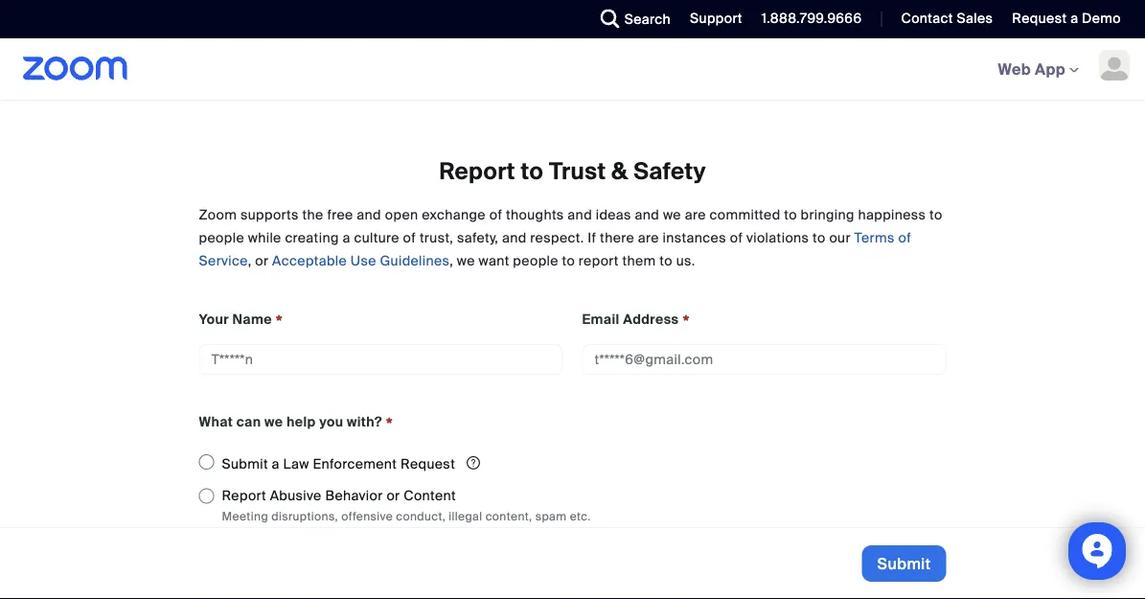 Task type: describe. For each thing, give the bounding box(es) containing it.
report to trust & safety heading
[[199, 157, 947, 187]]

request a demo
[[1013, 10, 1122, 27]]

what can we help you with? *
[[199, 413, 393, 436]]

offensive
[[342, 509, 393, 524]]

1 vertical spatial people
[[513, 252, 559, 269]]

creating
[[285, 229, 339, 246]]

app
[[1036, 59, 1066, 79]]

and up if
[[568, 206, 593, 223]]

abusive
[[270, 487, 322, 505]]

culture
[[354, 229, 400, 246]]

request a demo link up meetings navigation
[[1013, 10, 1122, 27]]

ideas
[[596, 206, 632, 223]]

&
[[612, 157, 628, 187]]

contact sales
[[902, 10, 994, 27]]

1.888.799.9666
[[762, 10, 863, 27]]

support
[[690, 10, 743, 27]]

0 vertical spatial request
[[1013, 10, 1068, 27]]

acceptable use guidelines link
[[272, 252, 450, 269]]

submit a law enforcement request
[[222, 455, 456, 473]]

none text field inside report to trust & safety main content
[[583, 344, 947, 375]]

violations
[[747, 229, 810, 246]]

safety,
[[457, 229, 499, 246]]

content,
[[486, 509, 533, 524]]

bringing
[[801, 206, 855, 223]]

to left our
[[813, 229, 826, 246]]

report to trust & safety main content
[[0, 100, 1146, 599]]

of down committed
[[730, 229, 743, 246]]

exchange
[[422, 206, 486, 223]]

open
[[385, 206, 419, 223]]

if
[[588, 229, 597, 246]]

safety
[[634, 157, 707, 187]]

guidelines
[[380, 252, 450, 269]]

help
[[287, 413, 316, 431]]

etc.
[[570, 509, 591, 524]]

want
[[479, 252, 510, 269]]

conduct,
[[396, 509, 446, 524]]

thoughts
[[506, 206, 564, 223]]

to right happiness at the right
[[930, 206, 943, 223]]

respect.
[[531, 229, 585, 246]]

of inside terms of service
[[899, 229, 912, 246]]

1 , from the left
[[248, 252, 252, 269]]

submit for submit a law enforcement request
[[222, 455, 268, 473]]

terms of service
[[199, 229, 912, 269]]

email
[[583, 311, 620, 328]]

trust
[[549, 157, 606, 187]]

acceptable
[[272, 252, 347, 269]]

* inside what can we help you with? *
[[386, 414, 393, 436]]

to up violations
[[785, 206, 798, 223]]

meetings navigation
[[984, 38, 1146, 101]]

meeting
[[222, 509, 268, 524]]

, or acceptable use guidelines , we want people to report them to us.
[[248, 252, 696, 269]]

can
[[237, 413, 261, 431]]

report for report to trust & safety
[[439, 157, 516, 187]]

profile picture image
[[1100, 50, 1131, 81]]

submit button
[[863, 546, 947, 582]]

while
[[248, 229, 282, 246]]

service
[[199, 252, 248, 269]]

1 vertical spatial are
[[638, 229, 660, 246]]

your name *
[[199, 311, 283, 333]]

you
[[319, 413, 344, 431]]

and right the ideas
[[635, 206, 660, 223]]

web
[[999, 59, 1032, 79]]

address
[[623, 311, 679, 328]]

people inside zoom supports the free and open exchange of thoughts and ideas and we are committed to bringing happiness to people while creating a culture of trust, safety, and respect.  if there are instances of violations to our
[[199, 229, 244, 246]]

disruptions,
[[272, 509, 338, 524]]

of up safety,
[[490, 206, 503, 223]]

what
[[199, 413, 233, 431]]

behavior
[[325, 487, 383, 505]]



Task type: locate. For each thing, give the bounding box(es) containing it.
0 horizontal spatial we
[[265, 413, 283, 431]]

terms
[[855, 229, 895, 246]]

we
[[664, 206, 682, 223], [457, 252, 475, 269], [265, 413, 283, 431]]

report abusive behavior or content meeting disruptions, offensive conduct, illegal content, spam etc.
[[222, 487, 591, 524]]

with?
[[347, 413, 382, 431]]

request up web app dropdown button on the top
[[1013, 10, 1068, 27]]

zoom supports the free and open exchange of thoughts and ideas and we are committed to bringing happiness to people while creating a culture of trust, safety, and respect.  if there are instances of violations to our
[[199, 206, 943, 246]]

what can we help you with? option group
[[199, 447, 947, 599]]

* for your name *
[[276, 311, 283, 333]]

content
[[404, 487, 456, 505]]

a left demo
[[1071, 10, 1079, 27]]

0 horizontal spatial people
[[199, 229, 244, 246]]

are up instances
[[685, 206, 706, 223]]

0 horizontal spatial request
[[401, 455, 456, 473]]

0 vertical spatial a
[[1071, 10, 1079, 27]]

zoom logo image
[[23, 57, 128, 81]]

application inside "what can we help you with?" option group
[[307, 589, 336, 599]]

us.
[[677, 252, 696, 269]]

1 horizontal spatial request
[[1013, 10, 1068, 27]]

help outline image
[[459, 452, 481, 475]]

report
[[579, 252, 619, 269]]

are
[[685, 206, 706, 223], [638, 229, 660, 246]]

* for email address *
[[683, 311, 690, 333]]

people down respect.
[[513, 252, 559, 269]]

we inside zoom supports the free and open exchange of thoughts and ideas and we are committed to bringing happiness to people while creating a culture of trust, safety, and respect.  if there are instances of violations to our
[[664, 206, 682, 223]]

report for report abusive behavior or content meeting disruptions, offensive conduct, illegal content, spam etc.
[[222, 487, 267, 505]]

to up thoughts
[[521, 157, 544, 187]]

of down happiness at the right
[[899, 229, 912, 246]]

0 horizontal spatial report
[[222, 487, 267, 505]]

there
[[600, 229, 635, 246]]

0 vertical spatial we
[[664, 206, 682, 223]]

your
[[199, 311, 229, 328]]

1 horizontal spatial *
[[386, 414, 393, 436]]

0 vertical spatial or
[[255, 252, 269, 269]]

or inside report abusive behavior or content meeting disruptions, offensive conduct, illegal content, spam etc.
[[387, 487, 400, 505]]

a for demo
[[1071, 10, 1079, 27]]

0 horizontal spatial ,
[[248, 252, 252, 269]]

contact sales link
[[887, 0, 999, 38], [902, 10, 994, 27]]

enforcement
[[313, 455, 397, 473]]

support link
[[676, 0, 748, 38], [690, 10, 743, 27]]

2 horizontal spatial *
[[683, 311, 690, 333]]

, down trust,
[[450, 252, 454, 269]]

1 horizontal spatial submit
[[878, 554, 932, 574]]

0 vertical spatial submit
[[222, 455, 268, 473]]

0 vertical spatial report
[[439, 157, 516, 187]]

are up them
[[638, 229, 660, 246]]

report up meeting
[[222, 487, 267, 505]]

a
[[1071, 10, 1079, 27], [343, 229, 351, 246], [272, 455, 280, 473]]

1 horizontal spatial or
[[387, 487, 400, 505]]

* right name
[[276, 311, 283, 333]]

spam
[[536, 509, 567, 524]]

web app
[[999, 59, 1066, 79]]

report inside report abusive behavior or content meeting disruptions, offensive conduct, illegal content, spam etc.
[[222, 487, 267, 505]]

report to trust & safety
[[439, 157, 707, 187]]

2 vertical spatial a
[[272, 455, 280, 473]]

of
[[490, 206, 503, 223], [403, 229, 416, 246], [730, 229, 743, 246], [899, 229, 912, 246]]

* inside email address *
[[683, 311, 690, 333]]

report
[[439, 157, 516, 187], [222, 487, 267, 505]]

and up culture in the top of the page
[[357, 206, 382, 223]]

* inside your name *
[[276, 311, 283, 333]]

1 vertical spatial a
[[343, 229, 351, 246]]

email address *
[[583, 311, 690, 333]]

0 vertical spatial people
[[199, 229, 244, 246]]

application
[[307, 589, 336, 599]]

*
[[276, 311, 283, 333], [683, 311, 690, 333], [386, 414, 393, 436]]

* right address
[[683, 311, 690, 333]]

submit inside button
[[878, 554, 932, 574]]

name
[[233, 311, 272, 328]]

None text field
[[583, 344, 947, 375]]

sales
[[957, 10, 994, 27]]

1 vertical spatial we
[[457, 252, 475, 269]]

report up exchange
[[439, 157, 516, 187]]

zoom
[[199, 206, 237, 223]]

terms of service link
[[199, 229, 912, 269]]

contact
[[902, 10, 954, 27]]

them
[[623, 252, 656, 269]]

1 horizontal spatial report
[[439, 157, 516, 187]]

or
[[255, 252, 269, 269], [387, 487, 400, 505]]

to left us.
[[660, 252, 673, 269]]

1 horizontal spatial we
[[457, 252, 475, 269]]

submit inside "what can we help you with?" option group
[[222, 455, 268, 473]]

illegal
[[449, 509, 483, 524]]

request up content
[[401, 455, 456, 473]]

2 vertical spatial we
[[265, 413, 283, 431]]

1 horizontal spatial ,
[[450, 252, 454, 269]]

search
[[625, 10, 671, 28]]

trust,
[[420, 229, 454, 246]]

0 horizontal spatial submit
[[222, 455, 268, 473]]

request a demo link
[[999, 0, 1146, 38], [1013, 10, 1122, 27]]

of up guidelines
[[403, 229, 416, 246]]

and up want
[[502, 229, 527, 246]]

committed
[[710, 206, 781, 223]]

our
[[830, 229, 851, 246]]

0 horizontal spatial a
[[272, 455, 280, 473]]

request
[[1013, 10, 1068, 27], [401, 455, 456, 473]]

a for law
[[272, 455, 280, 473]]

1 horizontal spatial people
[[513, 252, 559, 269]]

to down respect.
[[562, 252, 575, 269]]

search button
[[587, 0, 676, 38]]

request a demo link up app at right top
[[999, 0, 1146, 38]]

submit
[[222, 455, 268, 473], [878, 554, 932, 574]]

demo
[[1083, 10, 1122, 27]]

instances
[[663, 229, 727, 246]]

to
[[521, 157, 544, 187], [785, 206, 798, 223], [930, 206, 943, 223], [813, 229, 826, 246], [562, 252, 575, 269], [660, 252, 673, 269]]

a inside "what can we help you with?" option group
[[272, 455, 280, 473]]

,
[[248, 252, 252, 269], [450, 252, 454, 269]]

a inside request a demo link
[[1071, 10, 1079, 27]]

a down free
[[343, 229, 351, 246]]

use
[[351, 252, 377, 269]]

request inside "what can we help you with?" option group
[[401, 455, 456, 473]]

people
[[199, 229, 244, 246], [513, 252, 559, 269]]

0 horizontal spatial or
[[255, 252, 269, 269]]

1 vertical spatial submit
[[878, 554, 932, 574]]

web app button
[[999, 59, 1080, 79]]

a inside zoom supports the free and open exchange of thoughts and ideas and we are committed to bringing happiness to people while creating a culture of trust, safety, and respect.  if there are instances of violations to our
[[343, 229, 351, 246]]

1 vertical spatial report
[[222, 487, 267, 505]]

, down while
[[248, 252, 252, 269]]

we down safety,
[[457, 252, 475, 269]]

we up instances
[[664, 206, 682, 223]]

free
[[327, 206, 353, 223]]

2 horizontal spatial a
[[1071, 10, 1079, 27]]

the
[[303, 206, 324, 223]]

web app banner
[[0, 38, 1146, 101]]

2 horizontal spatial we
[[664, 206, 682, 223]]

and
[[357, 206, 382, 223], [568, 206, 593, 223], [635, 206, 660, 223], [502, 229, 527, 246]]

1 horizontal spatial a
[[343, 229, 351, 246]]

0 horizontal spatial *
[[276, 311, 283, 333]]

submit for submit
[[878, 554, 932, 574]]

0 horizontal spatial are
[[638, 229, 660, 246]]

a left law
[[272, 455, 280, 473]]

law
[[283, 455, 309, 473]]

supports
[[241, 206, 299, 223]]

None text field
[[199, 344, 563, 375]]

1 vertical spatial request
[[401, 455, 456, 473]]

* right with?
[[386, 414, 393, 436]]

1 vertical spatial or
[[387, 487, 400, 505]]

we inside what can we help you with? *
[[265, 413, 283, 431]]

or up offensive
[[387, 487, 400, 505]]

people up service
[[199, 229, 244, 246]]

2 , from the left
[[450, 252, 454, 269]]

or down while
[[255, 252, 269, 269]]

none text field inside report to trust & safety main content
[[199, 344, 563, 375]]

1 horizontal spatial are
[[685, 206, 706, 223]]

0 vertical spatial are
[[685, 206, 706, 223]]

happiness
[[859, 206, 927, 223]]

1.888.799.9666 button
[[748, 0, 867, 38], [762, 10, 863, 27]]

we right 'can'
[[265, 413, 283, 431]]



Task type: vqa. For each thing, say whether or not it's contained in the screenshot.
Email text box
no



